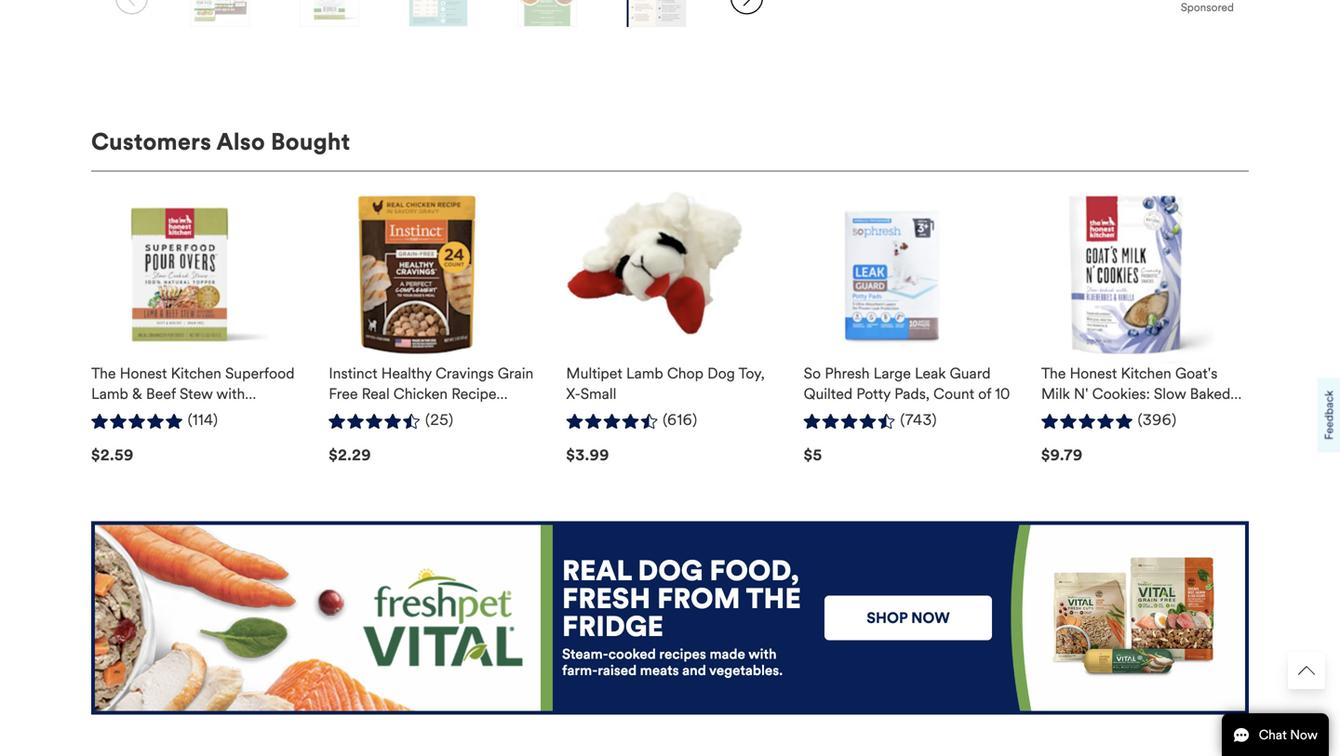 Task type: vqa. For each thing, say whether or not it's contained in the screenshot.
second the Arrow container button from right
yes



Task type: locate. For each thing, give the bounding box(es) containing it.
fresh
[[562, 582, 651, 617]]

arrow container button
[[106, 0, 157, 29], [722, 0, 773, 29]]

with
[[749, 646, 777, 663]]

arrow container image
[[731, 0, 764, 15]]

vegetables.
[[710, 662, 783, 680]]

dog
[[638, 555, 703, 589]]

scroll to top image
[[1299, 663, 1316, 680]]

1 arrow container button from the left
[[106, 0, 157, 29]]

farm-
[[562, 662, 598, 680]]

bought
[[271, 127, 350, 156]]

1 horizontal spatial arrow container button
[[722, 0, 773, 29]]

customers
[[91, 127, 211, 156]]

and
[[683, 662, 706, 680]]

made
[[710, 646, 746, 663]]

0 horizontal spatial arrow container button
[[106, 0, 157, 29]]

raised
[[598, 662, 637, 680]]

the
[[746, 582, 801, 617]]

meats
[[640, 662, 679, 680]]

customers also bought
[[91, 127, 350, 156]]

styled arrow button link
[[1289, 653, 1326, 690]]

real dog food, fresh from the fridge steam-cooked recipes made with farm-raised meats and vegetables.
[[562, 555, 801, 680]]

also
[[217, 127, 265, 156]]

shop now link
[[825, 596, 993, 641]]



Task type: describe. For each thing, give the bounding box(es) containing it.
steam-
[[562, 646, 609, 663]]

freshpet vital. image
[[95, 525, 553, 712]]

shop
[[867, 609, 908, 628]]

food,
[[710, 555, 800, 589]]

from
[[657, 582, 741, 617]]

cooked
[[609, 646, 656, 663]]

now
[[912, 609, 950, 628]]

recipes
[[660, 646, 707, 663]]

2 arrow container button from the left
[[722, 0, 773, 29]]

arrow container image
[[115, 0, 148, 15]]

real
[[562, 555, 632, 589]]

freshpet vital products. image
[[1051, 525, 1215, 712]]

fridge
[[562, 610, 664, 645]]

sponsored
[[1181, 0, 1235, 14]]

shop now
[[867, 609, 950, 628]]



